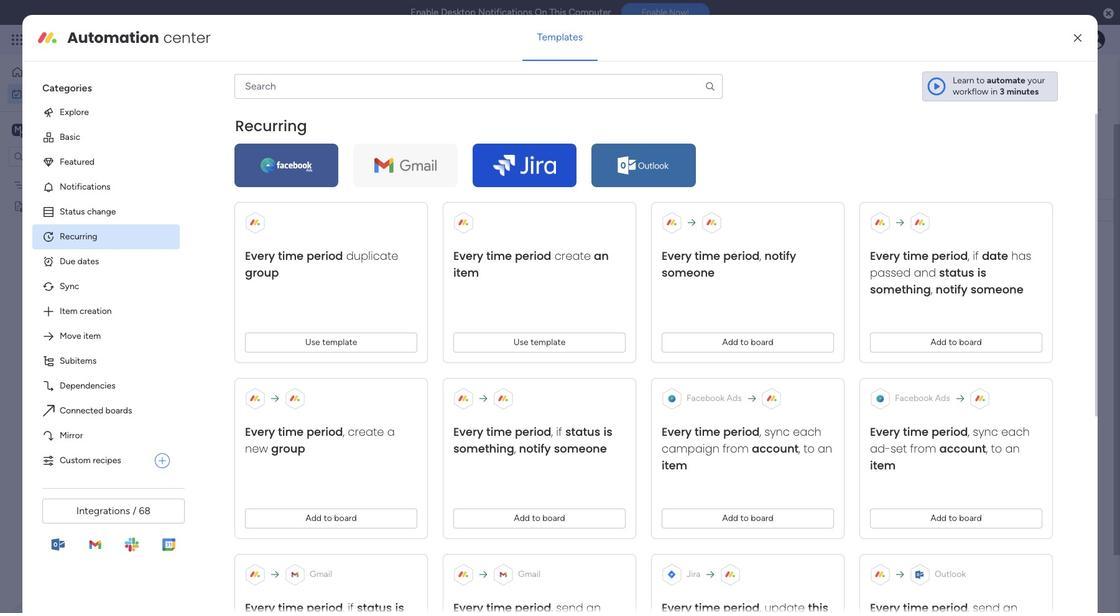 Task type: describe. For each thing, give the bounding box(es) containing it.
integrations / 68 button
[[42, 499, 185, 524]]

0 inside later / 0 items
[[249, 385, 255, 396]]

, create a new
[[245, 424, 395, 457]]

use for group
[[305, 337, 320, 348]]

v2 overdue deadline image
[[857, 204, 867, 216]]

notifications option
[[32, 175, 180, 200]]

my work
[[27, 88, 60, 99]]

set
[[891, 441, 907, 457]]

select product image
[[11, 34, 24, 46]]

connected boards option
[[32, 399, 180, 424]]

workspace
[[53, 124, 102, 135]]

this week /
[[210, 292, 276, 307]]

move
[[60, 331, 81, 342]]

1 horizontal spatial recurring
[[235, 116, 307, 136]]

an inside an item
[[594, 248, 609, 264]]

customize
[[417, 129, 459, 139]]

0 inside next week / 0 items
[[278, 340, 284, 351]]

custom
[[60, 455, 91, 466]]

every time period , notify someone
[[662, 248, 797, 281]]

0 horizontal spatial date
[[267, 426, 294, 442]]

featured
[[60, 157, 95, 167]]

each for , sync each campaign from
[[793, 424, 822, 440]]

period inside every time period duplicate group
[[307, 248, 343, 264]]

explore
[[60, 107, 89, 118]]

group inside every time period duplicate group
[[245, 265, 279, 281]]

mirror option
[[32, 424, 180, 449]]

categories heading
[[32, 71, 180, 100]]

1 horizontal spatial notifications
[[478, 7, 533, 18]]

due dates
[[60, 256, 99, 267]]

basic option
[[32, 125, 180, 150]]

status change option
[[32, 200, 180, 225]]

recurring option
[[32, 225, 180, 249]]

account , to an item for set
[[871, 441, 1020, 473]]

automate
[[987, 75, 1026, 86]]

working on it
[[958, 205, 1009, 216]]

if for date
[[973, 248, 979, 264]]

home image
[[11, 66, 24, 78]]

9
[[903, 206, 907, 215]]

facebook for from
[[687, 393, 725, 404]]

item inside an item
[[454, 265, 479, 281]]

time inside every time period , notify someone
[[695, 248, 721, 264]]

search image for "filter dashboard by text" 'search field'
[[286, 129, 296, 139]]

today
[[210, 247, 245, 263]]

list box containing marketing plan
[[0, 172, 159, 385]]

hide
[[328, 129, 346, 139]]

every time period , if date
[[871, 248, 1009, 264]]

every time period duplicate group
[[245, 248, 399, 281]]

, inside the , sync each campaign from
[[760, 424, 762, 440]]

every time period , if status is something , notify someone
[[454, 424, 613, 457]]

work
[[220, 72, 270, 100]]

template for create
[[531, 337, 566, 348]]

Filter dashboard by text search field
[[184, 124, 301, 144]]

marketing inside marketing plan link
[[657, 206, 696, 217]]

my work
[[187, 72, 270, 100]]

center
[[163, 27, 211, 48]]

, inside , create a new
[[343, 424, 345, 440]]

workspace image
[[12, 123, 24, 137]]

enable now! button
[[621, 3, 710, 22]]

every inside every time period duplicate group
[[245, 248, 275, 264]]

connected boards
[[60, 406, 132, 416]]

status inside status is something , notify someone
[[940, 265, 975, 281]]

your
[[1028, 75, 1045, 86]]

new
[[245, 441, 268, 457]]

someone inside every time period , if status is something , notify someone
[[554, 441, 607, 457]]

template for duplicate
[[322, 337, 357, 348]]

plan inside list box
[[70, 180, 87, 190]]

featured option
[[32, 150, 180, 175]]

1
[[281, 184, 284, 194]]

account for set
[[940, 441, 987, 457]]

create inside , create a new
[[348, 424, 384, 440]]

computer
[[569, 7, 611, 18]]

every inside every time period , if status is something , notify someone
[[454, 424, 484, 440]]

categories list box
[[32, 71, 190, 473]]

integrations / 68
[[76, 505, 151, 517]]

/ left 1
[[272, 180, 278, 195]]

1 gmail from the left
[[310, 569, 332, 580]]

outlook
[[935, 569, 966, 580]]

learn
[[953, 75, 975, 86]]

someone for is
[[971, 282, 1024, 297]]

sync for , sync each ad-set from
[[973, 424, 999, 440]]

connected
[[60, 406, 103, 416]]

every time period for campaign
[[662, 424, 760, 440]]

68
[[139, 505, 151, 517]]

notifications inside option
[[60, 182, 111, 192]]

has passed and
[[871, 248, 1032, 281]]

dependencies
[[60, 381, 116, 391]]

lottie animation image
[[0, 488, 159, 614]]

templates button
[[523, 22, 598, 52]]

due dates option
[[32, 249, 180, 274]]

something inside status is something , notify someone
[[871, 282, 931, 297]]

creation
[[80, 306, 112, 317]]

next week / 0 items
[[210, 337, 307, 352]]

item down the ad-
[[871, 458, 896, 473]]

item inside option
[[83, 331, 101, 342]]

marketing plan link
[[655, 200, 770, 222]]

account , to an item for from
[[662, 441, 833, 473]]

your workflow in
[[953, 75, 1045, 97]]

past
[[210, 180, 234, 195]]

learn to automate
[[953, 75, 1026, 86]]

week for next week / 0 items
[[237, 337, 267, 352]]

working
[[958, 205, 990, 216]]

notify for period
[[765, 248, 797, 264]]

1 horizontal spatial marketing plan
[[657, 206, 715, 217]]

item creation option
[[32, 299, 180, 324]]

automation
[[67, 27, 159, 48]]

m
[[14, 124, 22, 135]]

integrations
[[76, 505, 130, 517]]

recurring inside option
[[60, 231, 97, 242]]

facebook for set
[[895, 393, 933, 404]]

nov
[[886, 206, 901, 215]]

main workspace
[[29, 124, 102, 135]]

items inside next week / 0 items
[[286, 340, 307, 351]]

2 gmail from the left
[[518, 569, 541, 580]]

Search in workspace field
[[26, 149, 104, 164]]

item
[[60, 306, 78, 317]]

every time period for new
[[245, 424, 343, 440]]

0 inside without a date / 0 items
[[305, 430, 311, 441]]

without a date / 0 items
[[210, 426, 334, 442]]

explore option
[[32, 100, 180, 125]]

period inside every time period , if status is something , notify someone
[[515, 424, 552, 440]]

enable for enable desktop notifications on this computer
[[411, 7, 439, 18]]

hide done items
[[328, 129, 392, 139]]

dependencies option
[[32, 374, 180, 399]]

lottie animation element
[[0, 488, 159, 614]]

has
[[1012, 248, 1032, 264]]

mirror
[[60, 431, 83, 441]]

1 vertical spatial group
[[271, 441, 305, 457]]

basic
[[60, 132, 80, 142]]

a inside , create a new
[[387, 424, 395, 440]]

passed
[[871, 265, 911, 281]]

an item
[[454, 248, 609, 281]]

nov 9
[[886, 206, 907, 215]]

boards
[[106, 406, 132, 416]]

monday
[[55, 32, 98, 47]]

something inside every time period , if status is something , notify someone
[[454, 441, 515, 457]]

main
[[29, 124, 50, 135]]

3 minutes
[[1000, 86, 1039, 97]]

past dates / 1 item
[[210, 180, 304, 195]]

status
[[60, 207, 85, 217]]

each for , sync each ad-set from
[[1002, 424, 1030, 440]]

move item
[[60, 331, 101, 342]]

Search for a column type search field
[[235, 74, 723, 99]]

it
[[1004, 205, 1009, 216]]

0 horizontal spatial a
[[257, 426, 264, 442]]

an for , sync each campaign from
[[818, 441, 833, 457]]

my work button
[[7, 84, 134, 104]]

, sync each ad-set from
[[871, 424, 1030, 457]]

in
[[991, 86, 998, 97]]

automation center
[[67, 27, 211, 48]]



Task type: vqa. For each thing, say whether or not it's contained in the screenshot.
Recurring to the left
yes



Task type: locate. For each thing, give the bounding box(es) containing it.
1 horizontal spatial someone
[[662, 265, 715, 281]]

0 horizontal spatial every time period
[[245, 424, 343, 440]]

sync option
[[32, 274, 180, 299]]

1 vertical spatial notifications
[[60, 182, 111, 192]]

items inside today / 0 items
[[264, 251, 286, 261]]

item down every time period create
[[454, 265, 479, 281]]

item right move
[[83, 331, 101, 342]]

0 horizontal spatial facebook ads
[[687, 393, 742, 404]]

1 horizontal spatial every time period
[[662, 424, 760, 440]]

2 vertical spatial someone
[[554, 441, 607, 457]]

create
[[555, 248, 591, 264], [348, 424, 384, 440]]

from inside the , sync each campaign from
[[723, 441, 749, 457]]

3
[[1000, 86, 1005, 97]]

, inside every time period , notify someone
[[760, 248, 762, 264]]

1 horizontal spatial an
[[818, 441, 833, 457]]

2 horizontal spatial someone
[[971, 282, 1024, 297]]

duplicate
[[346, 248, 399, 264]]

notify inside status is something , notify someone
[[936, 282, 968, 297]]

recurring
[[235, 116, 307, 136], [60, 231, 97, 242]]

recurring down work
[[235, 116, 307, 136]]

search image for search for a column type 'search field'
[[705, 81, 716, 92]]

date left has
[[982, 248, 1009, 264]]

see plans image
[[206, 32, 218, 47]]

week down today / 0 items
[[235, 292, 264, 307]]

item inside past dates / 1 item
[[287, 184, 304, 194]]

0 vertical spatial create
[[555, 248, 591, 264]]

option
[[0, 174, 159, 176]]

and
[[914, 265, 936, 281]]

0 vertical spatial marketing plan
[[29, 180, 87, 190]]

plan
[[70, 180, 87, 190], [698, 206, 715, 217]]

work for monday
[[101, 32, 123, 47]]

notify inside every time period , if status is something , notify someone
[[519, 441, 551, 457]]

enable for enable now!
[[642, 8, 668, 18]]

use for an item
[[514, 337, 529, 348]]

2 vertical spatial notify
[[519, 441, 551, 457]]

every time period up the campaign
[[662, 424, 760, 440]]

use template button for create
[[454, 333, 626, 353]]

1 vertical spatial work
[[41, 88, 60, 99]]

1 vertical spatial is
[[604, 424, 613, 440]]

2 facebook ads from the left
[[895, 393, 951, 404]]

1 vertical spatial plan
[[698, 206, 715, 217]]

workflow
[[953, 86, 989, 97]]

2 each from the left
[[1002, 424, 1030, 440]]

group down today / 0 items
[[245, 265, 279, 281]]

2 horizontal spatial an
[[1006, 441, 1020, 457]]

0 vertical spatial marketing
[[29, 180, 68, 190]]

move item option
[[32, 324, 180, 349]]

0 vertical spatial something
[[871, 282, 931, 297]]

subitems option
[[32, 349, 180, 374]]

this
[[550, 7, 567, 18], [560, 207, 575, 216], [210, 292, 232, 307]]

1 horizontal spatial a
[[387, 424, 395, 440]]

item down the campaign
[[662, 458, 688, 473]]

2 template from the left
[[531, 337, 566, 348]]

0 horizontal spatial account , to an item
[[662, 441, 833, 473]]

notes
[[29, 201, 53, 211]]

campaign
[[662, 441, 720, 457]]

2 use template button from the left
[[454, 333, 626, 353]]

categories
[[42, 82, 92, 94]]

group
[[579, 180, 604, 190]]

item
[[287, 184, 304, 194], [454, 265, 479, 281], [83, 331, 101, 342], [662, 458, 688, 473], [871, 458, 896, 473]]

0 horizontal spatial notify
[[519, 441, 551, 457]]

0 vertical spatial group
[[245, 265, 279, 281]]

later
[[210, 381, 238, 397]]

0 vertical spatial someone
[[662, 265, 715, 281]]

use template
[[305, 337, 357, 348], [514, 337, 566, 348]]

account for from
[[752, 441, 799, 457]]

1 facebook from the left
[[687, 393, 725, 404]]

0 vertical spatial date
[[982, 248, 1009, 264]]

0 vertical spatial if
[[973, 248, 979, 264]]

from
[[723, 441, 749, 457], [911, 441, 937, 457]]

work
[[101, 32, 123, 47], [41, 88, 60, 99]]

custom recipes
[[60, 455, 121, 466]]

sync inside the , sync each campaign from
[[765, 424, 790, 440]]

1 vertical spatial dates
[[77, 256, 99, 267]]

ads
[[727, 393, 742, 404], [936, 393, 951, 404]]

0 horizontal spatial something
[[454, 441, 515, 457]]

someone
[[662, 265, 715, 281], [971, 282, 1024, 297], [554, 441, 607, 457]]

1 horizontal spatial my
[[187, 72, 215, 100]]

plan down featured
[[70, 180, 87, 190]]

2 horizontal spatial notify
[[936, 282, 968, 297]]

0 vertical spatial status
[[940, 265, 975, 281]]

period inside every time period , notify someone
[[724, 248, 760, 264]]

facebook ads for from
[[687, 393, 742, 404]]

2 vertical spatial week
[[237, 337, 267, 352]]

plan up every time period , notify someone
[[698, 206, 715, 217]]

if for status
[[556, 424, 562, 440]]

is inside status is something , notify someone
[[978, 265, 987, 281]]

ads up , sync each ad-set from
[[936, 393, 951, 404]]

1 horizontal spatial dates
[[237, 180, 269, 195]]

today / 0 items
[[210, 247, 286, 263]]

, inside status is something , notify someone
[[931, 282, 933, 297]]

1 vertical spatial marketing plan
[[657, 206, 715, 217]]

/ right new
[[296, 426, 302, 442]]

someone inside every time period , notify someone
[[662, 265, 715, 281]]

,
[[760, 248, 762, 264], [969, 248, 970, 264], [931, 282, 933, 297], [343, 424, 345, 440], [552, 424, 553, 440], [760, 424, 762, 440], [969, 424, 970, 440], [515, 441, 516, 457], [799, 441, 801, 457], [987, 441, 988, 457]]

0 horizontal spatial account
[[752, 441, 799, 457]]

from inside , sync each ad-set from
[[911, 441, 937, 457]]

this week
[[560, 207, 596, 216]]

1 horizontal spatial is
[[978, 265, 987, 281]]

enable now!
[[642, 8, 689, 18]]

a
[[387, 424, 395, 440], [257, 426, 264, 442]]

1 horizontal spatial template
[[531, 337, 566, 348]]

enable left desktop at the top left
[[411, 7, 439, 18]]

1 horizontal spatial search image
[[705, 81, 716, 92]]

1 vertical spatial if
[[556, 424, 562, 440]]

/ right later
[[241, 381, 246, 397]]

if inside every time period , if status is something , notify someone
[[556, 424, 562, 440]]

work inside button
[[41, 88, 60, 99]]

minutes
[[1007, 86, 1039, 97]]

is inside every time period , if status is something , notify someone
[[604, 424, 613, 440]]

jira
[[687, 569, 701, 580]]

every time period create
[[454, 248, 594, 264]]

0 horizontal spatial dates
[[77, 256, 99, 267]]

later / 0 items
[[210, 381, 278, 397]]

someone for time
[[662, 265, 715, 281]]

notify
[[765, 248, 797, 264], [936, 282, 968, 297], [519, 441, 551, 457]]

every inside every time period , notify someone
[[662, 248, 692, 264]]

2 use template from the left
[[514, 337, 566, 348]]

1 horizontal spatial if
[[973, 248, 979, 264]]

work up explore
[[41, 88, 60, 99]]

facebook ads
[[687, 393, 742, 404], [895, 393, 951, 404]]

0 horizontal spatial if
[[556, 424, 562, 440]]

1 sync from the left
[[765, 424, 790, 440]]

1 horizontal spatial account , to an item
[[871, 441, 1020, 473]]

dates for due
[[77, 256, 99, 267]]

1 vertical spatial create
[[348, 424, 384, 440]]

ads for from
[[727, 393, 742, 404]]

my left categories
[[27, 88, 39, 99]]

1 use template button from the left
[[245, 333, 418, 353]]

dates for past
[[237, 180, 269, 195]]

1 template from the left
[[322, 337, 357, 348]]

2 use from the left
[[514, 337, 529, 348]]

customize button
[[397, 124, 464, 144]]

0 horizontal spatial work
[[41, 88, 60, 99]]

use template button
[[245, 333, 418, 353], [454, 333, 626, 353]]

0 vertical spatial recurring
[[235, 116, 307, 136]]

week right next
[[237, 337, 267, 352]]

2 account from the left
[[940, 441, 987, 457]]

marketing plan
[[29, 180, 87, 190], [657, 206, 715, 217]]

2 account , to an item from the left
[[871, 441, 1020, 473]]

enable left now!
[[642, 8, 668, 18]]

0 horizontal spatial use template button
[[245, 333, 418, 353]]

0 horizontal spatial marketing
[[29, 180, 68, 190]]

0 horizontal spatial ads
[[727, 393, 742, 404]]

date right without
[[267, 426, 294, 442]]

1 vertical spatial search image
[[286, 129, 296, 139]]

/ right today
[[248, 247, 254, 263]]

0 horizontal spatial sync
[[765, 424, 790, 440]]

1 vertical spatial week
[[235, 292, 264, 307]]

monday work management
[[55, 32, 193, 47]]

sync inside , sync each ad-set from
[[973, 424, 999, 440]]

due
[[60, 256, 75, 267]]

item creation
[[60, 306, 112, 317]]

3 every time period from the left
[[871, 424, 969, 440]]

1 vertical spatial recurring
[[60, 231, 97, 242]]

/ right next
[[270, 337, 275, 352]]

my inside button
[[27, 88, 39, 99]]

none search field search for a column type
[[235, 74, 723, 99]]

my
[[187, 72, 215, 100], [27, 88, 39, 99]]

automation  center image
[[37, 28, 57, 48]]

0 horizontal spatial create
[[348, 424, 384, 440]]

status is something , notify someone
[[871, 265, 1024, 297]]

to
[[977, 75, 985, 86], [741, 337, 749, 348], [949, 337, 958, 348], [804, 441, 815, 457], [991, 441, 1003, 457], [324, 513, 332, 524], [532, 513, 541, 524], [741, 513, 749, 524], [949, 513, 958, 524]]

workspace selection element
[[12, 122, 104, 138]]

1 horizontal spatial create
[[555, 248, 591, 264]]

time inside every time period duplicate group
[[278, 248, 304, 264]]

an for , sync each ad-set from
[[1006, 441, 1020, 457]]

0 vertical spatial is
[[978, 265, 987, 281]]

1 from from the left
[[723, 441, 749, 457]]

subitems
[[60, 356, 97, 366]]

1 horizontal spatial use template button
[[454, 333, 626, 353]]

2 every time period from the left
[[662, 424, 760, 440]]

items inside later / 0 items
[[257, 385, 278, 396]]

private board image
[[13, 200, 25, 212]]

done
[[348, 129, 368, 139]]

0 horizontal spatial plan
[[70, 180, 87, 190]]

from right 'set'
[[911, 441, 937, 457]]

1 vertical spatial someone
[[971, 282, 1024, 297]]

every time period up new
[[245, 424, 343, 440]]

2 ads from the left
[[936, 393, 951, 404]]

/ left 68
[[133, 505, 136, 517]]

add to board button
[[662, 333, 834, 353], [871, 333, 1043, 353], [245, 509, 418, 529], [454, 509, 626, 529], [662, 509, 834, 529], [871, 509, 1043, 529]]

0 horizontal spatial template
[[322, 337, 357, 348]]

management
[[126, 32, 193, 47]]

use template for duplicate
[[305, 337, 357, 348]]

0 vertical spatial notifications
[[478, 7, 533, 18]]

dates inside option
[[77, 256, 99, 267]]

each inside the , sync each campaign from
[[793, 424, 822, 440]]

gmail
[[310, 569, 332, 580], [518, 569, 541, 580]]

facebook up 'set'
[[895, 393, 933, 404]]

1 vertical spatial notify
[[936, 282, 968, 297]]

week
[[577, 207, 596, 216], [235, 292, 264, 307], [237, 337, 267, 352]]

change
[[87, 207, 116, 217]]

facebook up the campaign
[[687, 393, 725, 404]]

my for my work
[[27, 88, 39, 99]]

facebook
[[687, 393, 725, 404], [895, 393, 933, 404]]

status inside every time period , if status is something , notify someone
[[566, 424, 601, 440]]

0 vertical spatial search image
[[705, 81, 716, 92]]

status
[[940, 265, 975, 281], [566, 424, 601, 440]]

time
[[278, 248, 304, 264], [487, 248, 512, 264], [695, 248, 721, 264], [903, 248, 929, 264], [278, 424, 304, 440], [487, 424, 512, 440], [695, 424, 721, 440], [903, 424, 929, 440]]

marketing plan inside list box
[[29, 180, 87, 190]]

template
[[322, 337, 357, 348], [531, 337, 566, 348]]

1 horizontal spatial sync
[[973, 424, 999, 440]]

2 horizontal spatial every time period
[[871, 424, 969, 440]]

2 sync from the left
[[973, 424, 999, 440]]

0 horizontal spatial use
[[305, 337, 320, 348]]

0 horizontal spatial marketing plan
[[29, 180, 87, 190]]

0 horizontal spatial facebook
[[687, 393, 725, 404]]

every time period
[[245, 424, 343, 440], [662, 424, 760, 440], [871, 424, 969, 440]]

account
[[752, 441, 799, 457], [940, 441, 987, 457]]

0 horizontal spatial is
[[604, 424, 613, 440]]

0 horizontal spatial someone
[[554, 441, 607, 457]]

1 every time period from the left
[[245, 424, 343, 440]]

1 horizontal spatial facebook
[[895, 393, 933, 404]]

0
[[256, 251, 262, 261], [278, 340, 284, 351], [249, 385, 255, 396], [305, 430, 311, 441]]

ad-
[[871, 441, 891, 457]]

1 use template from the left
[[305, 337, 357, 348]]

, inside , sync each ad-set from
[[969, 424, 970, 440]]

on
[[535, 7, 547, 18]]

1 vertical spatial marketing
[[657, 206, 696, 217]]

1 facebook ads from the left
[[687, 393, 742, 404]]

enable inside enable now! button
[[642, 8, 668, 18]]

from right the campaign
[[723, 441, 749, 457]]

my left work
[[187, 72, 215, 100]]

1 horizontal spatial ads
[[936, 393, 951, 404]]

0 horizontal spatial my
[[27, 88, 39, 99]]

0 vertical spatial none search field
[[235, 74, 723, 99]]

someone inside status is something , notify someone
[[971, 282, 1024, 297]]

1 horizontal spatial use
[[514, 337, 529, 348]]

1 horizontal spatial marketing
[[657, 206, 696, 217]]

1 vertical spatial none search field
[[184, 124, 301, 144]]

notifications up status change
[[60, 182, 111, 192]]

search image inside 'search field'
[[705, 81, 716, 92]]

1 horizontal spatial from
[[911, 441, 937, 457]]

0 vertical spatial week
[[577, 207, 596, 216]]

notify inside every time period , notify someone
[[765, 248, 797, 264]]

search image
[[705, 81, 716, 92], [286, 129, 296, 139]]

/ up next week / 0 items
[[267, 292, 273, 307]]

, sync each campaign from
[[662, 424, 822, 457]]

an
[[594, 248, 609, 264], [818, 441, 833, 457], [1006, 441, 1020, 457]]

week down group in the top right of the page
[[577, 207, 596, 216]]

work for my
[[41, 88, 60, 99]]

week for this week /
[[235, 292, 264, 307]]

0 horizontal spatial search image
[[286, 129, 296, 139]]

1 horizontal spatial something
[[871, 282, 931, 297]]

list box
[[0, 172, 159, 385]]

dates left 1
[[237, 180, 269, 195]]

notifications left on
[[478, 7, 533, 18]]

1 ads from the left
[[727, 393, 742, 404]]

dapulse close image
[[1104, 7, 1114, 20]]

on
[[992, 205, 1002, 216]]

facebook ads up the , sync each campaign from
[[687, 393, 742, 404]]

items inside without a date / 0 items
[[313, 430, 334, 441]]

now!
[[670, 8, 689, 18]]

week for this week
[[577, 207, 596, 216]]

0 horizontal spatial each
[[793, 424, 822, 440]]

0 horizontal spatial gmail
[[310, 569, 332, 580]]

item right 1
[[287, 184, 304, 194]]

search image inside "filter dashboard by text" 'search field'
[[286, 129, 296, 139]]

1 account from the left
[[752, 441, 799, 457]]

marketing inside list box
[[29, 180, 68, 190]]

1 vertical spatial this
[[560, 207, 575, 216]]

1 horizontal spatial account
[[940, 441, 987, 457]]

notify for something
[[936, 282, 968, 297]]

1 account , to an item from the left
[[662, 441, 833, 473]]

facebook ads for set
[[895, 393, 951, 404]]

/
[[272, 180, 278, 195], [248, 247, 254, 263], [267, 292, 273, 307], [270, 337, 275, 352], [241, 381, 246, 397], [296, 426, 302, 442], [133, 505, 136, 517]]

use template button for duplicate
[[245, 333, 418, 353]]

1 vertical spatial date
[[267, 426, 294, 442]]

ads up the , sync each campaign from
[[727, 393, 742, 404]]

time inside every time period , if status is something , notify someone
[[487, 424, 512, 440]]

0 inside today / 0 items
[[256, 251, 262, 261]]

1 use from the left
[[305, 337, 320, 348]]

/ inside button
[[133, 505, 136, 517]]

kendall parks image
[[1086, 30, 1106, 50]]

group right new
[[271, 441, 305, 457]]

1 each from the left
[[793, 424, 822, 440]]

0 horizontal spatial use template
[[305, 337, 357, 348]]

without
[[210, 426, 254, 442]]

templates
[[537, 31, 583, 43]]

my for my work
[[187, 72, 215, 100]]

sync
[[60, 281, 79, 292]]

0 vertical spatial this
[[550, 7, 567, 18]]

something
[[871, 282, 931, 297], [454, 441, 515, 457]]

1 horizontal spatial date
[[982, 248, 1009, 264]]

0 horizontal spatial notifications
[[60, 182, 111, 192]]

1 horizontal spatial status
[[940, 265, 975, 281]]

recurring up due dates
[[60, 231, 97, 242]]

sync for , sync each campaign from
[[765, 424, 790, 440]]

add
[[723, 337, 739, 348], [931, 337, 947, 348], [306, 513, 322, 524], [514, 513, 530, 524], [723, 513, 739, 524], [931, 513, 947, 524]]

status change
[[60, 207, 116, 217]]

dates right due
[[77, 256, 99, 267]]

work right monday
[[101, 32, 123, 47]]

ads for set
[[936, 393, 951, 404]]

use
[[305, 337, 320, 348], [514, 337, 529, 348]]

each inside , sync each ad-set from
[[1002, 424, 1030, 440]]

this for this week /
[[210, 292, 232, 307]]

every time period for ad-
[[871, 424, 969, 440]]

1 horizontal spatial plan
[[698, 206, 715, 217]]

custom recipes option
[[32, 449, 150, 473]]

2 from from the left
[[911, 441, 937, 457]]

use template for create
[[514, 337, 566, 348]]

2 facebook from the left
[[895, 393, 933, 404]]

items
[[370, 129, 392, 139], [264, 251, 286, 261], [286, 340, 307, 351], [257, 385, 278, 396], [313, 430, 334, 441]]

every time period up 'set'
[[871, 424, 969, 440]]

None search field
[[235, 74, 723, 99], [184, 124, 301, 144]]

1 horizontal spatial work
[[101, 32, 123, 47]]

this for this week
[[560, 207, 575, 216]]

none search field "filter dashboard by text"
[[184, 124, 301, 144]]

1 horizontal spatial facebook ads
[[895, 393, 951, 404]]

board
[[751, 337, 774, 348], [960, 337, 982, 348], [334, 513, 357, 524], [543, 513, 565, 524], [751, 513, 774, 524], [960, 513, 982, 524]]

0 horizontal spatial recurring
[[60, 231, 97, 242]]

facebook ads up , sync each ad-set from
[[895, 393, 951, 404]]

0 vertical spatial dates
[[237, 180, 269, 195]]



